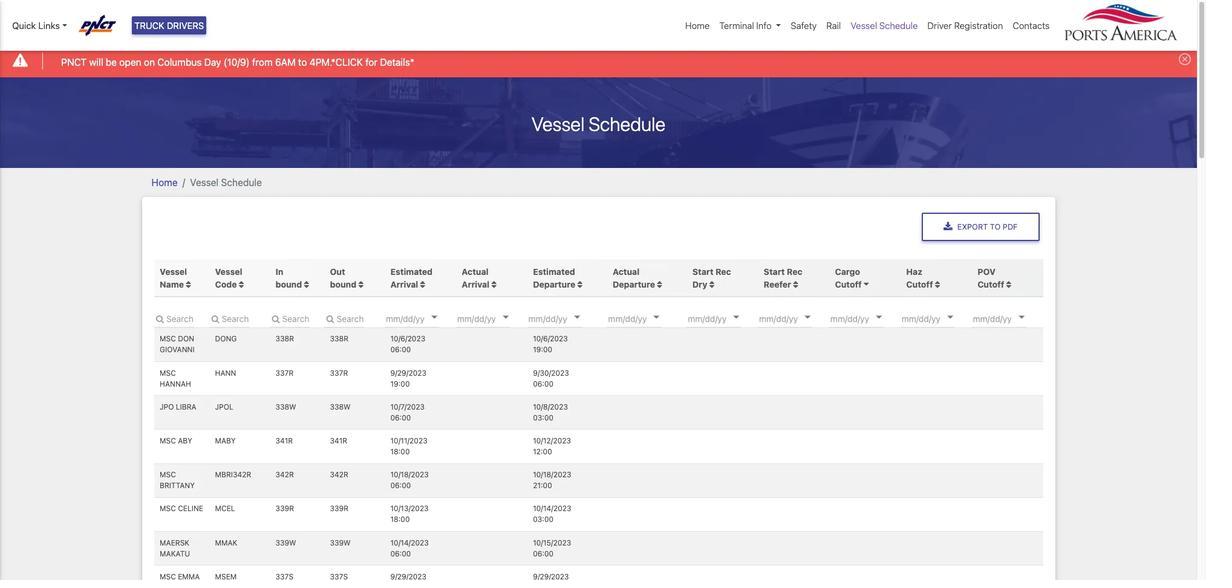 Task type: vqa. For each thing, say whether or not it's contained in the screenshot.
HAZARDOUS
no



Task type: locate. For each thing, give the bounding box(es) containing it.
0 vertical spatial 03:00
[[533, 414, 554, 423]]

1 horizontal spatial 10/14/2023
[[533, 505, 571, 514]]

1 horizontal spatial 339w
[[330, 539, 351, 548]]

actual for actual departure
[[613, 267, 640, 277]]

2 horizontal spatial open calendar image
[[1019, 316, 1025, 319]]

341r
[[276, 437, 293, 446], [330, 437, 347, 446]]

3 msc from the top
[[160, 437, 176, 446]]

start inside start rec reefer
[[764, 267, 785, 277]]

7 mm/dd/yy field from the left
[[972, 310, 1045, 328]]

rec for start rec dry
[[716, 267, 731, 277]]

msc inside msc don giovanni
[[160, 335, 176, 344]]

bound down "in"
[[276, 279, 302, 290]]

2 10/18/2023 from the left
[[533, 471, 571, 480]]

cargo cutoff
[[835, 267, 862, 290]]

open calendar image
[[654, 316, 660, 319], [734, 316, 740, 319], [876, 316, 882, 319], [947, 316, 953, 319]]

rec inside start rec dry
[[716, 267, 731, 277]]

1 horizontal spatial departure
[[613, 279, 655, 290]]

home
[[685, 20, 710, 31], [152, 177, 178, 188]]

10/18/2023 up 21:00
[[533, 471, 571, 480]]

msc left celine
[[160, 505, 176, 514]]

1 arrival from the left
[[391, 279, 418, 290]]

msc aby
[[160, 437, 192, 446]]

10/13/2023
[[391, 505, 429, 514]]

0 horizontal spatial open calendar image
[[574, 316, 580, 319]]

1 mm/dd/yy field from the left
[[527, 310, 600, 328]]

4 mm/dd/yy field from the left
[[758, 310, 831, 328]]

342r
[[276, 471, 294, 480], [330, 471, 348, 480]]

1 horizontal spatial 341r
[[330, 437, 347, 446]]

0 horizontal spatial 10/18/2023
[[391, 471, 429, 480]]

msc for msc hannah
[[160, 369, 176, 378]]

5 mm/dd/yy field from the left
[[829, 310, 902, 328]]

0 horizontal spatial arrival
[[391, 279, 418, 290]]

06:00 inside 10/15/2023 06:00
[[533, 550, 554, 559]]

estimated inside 'estimated departure'
[[533, 267, 575, 277]]

rec for start rec reefer
[[787, 267, 803, 277]]

2 339r from the left
[[330, 505, 349, 514]]

from
[[252, 57, 273, 68]]

10/6/2023
[[391, 335, 425, 344], [533, 335, 568, 344]]

1 horizontal spatial 19:00
[[533, 346, 552, 355]]

contacts
[[1013, 20, 1050, 31]]

03:00 down 10/8/2023
[[533, 414, 554, 423]]

6 mm/dd/yy field from the left
[[901, 310, 973, 328]]

start rec reefer
[[764, 267, 803, 290]]

0 vertical spatial vessel schedule
[[851, 20, 918, 31]]

celine
[[178, 505, 203, 514]]

06:00 inside 10/18/2023 06:00
[[391, 482, 411, 491]]

1 horizontal spatial 339r
[[330, 505, 349, 514]]

1 estimated from the left
[[391, 267, 433, 277]]

mm/dd/yy field up 10/6/2023 19:00
[[527, 310, 600, 328]]

10/18/2023 down 10/11/2023 18:00 on the left
[[391, 471, 429, 480]]

msc inside msc brittany
[[160, 471, 176, 480]]

0 vertical spatial 18:00
[[391, 448, 410, 457]]

mm/dd/yy field for third open calendar icon from the right
[[527, 310, 600, 328]]

06:00 down '10/15/2023'
[[533, 550, 554, 559]]

1 horizontal spatial home link
[[681, 14, 715, 37]]

2 actual from the left
[[613, 267, 640, 277]]

(10/9)
[[224, 57, 250, 68]]

mm/dd/yy field down cargo cutoff at top
[[829, 310, 902, 328]]

06:00 down 10/13/2023 18:00
[[391, 550, 411, 559]]

bound down out on the top left of the page
[[330, 279, 357, 290]]

actual inside actual arrival
[[462, 267, 489, 277]]

0 horizontal spatial 341r
[[276, 437, 293, 446]]

1 vertical spatial home
[[152, 177, 178, 188]]

338w
[[276, 403, 296, 412], [330, 403, 351, 412]]

0 horizontal spatial 10/14/2023
[[391, 539, 429, 548]]

pnct will be open on columbus day (10/9) from 6am to 4pm.*click for details* link
[[61, 55, 415, 69]]

download image
[[944, 222, 953, 232]]

2 342r from the left
[[330, 471, 348, 480]]

1 339w from the left
[[276, 539, 296, 548]]

bound
[[276, 279, 302, 290], [330, 279, 357, 290]]

18:00 inside 10/11/2023 18:00
[[391, 448, 410, 457]]

1 horizontal spatial start
[[764, 267, 785, 277]]

2 estimated from the left
[[533, 267, 575, 277]]

actual for actual arrival
[[462, 267, 489, 277]]

0 horizontal spatial 10/6/2023
[[391, 335, 425, 344]]

0 horizontal spatial actual
[[462, 267, 489, 277]]

9/30/2023
[[533, 369, 569, 378]]

msc inside msc hannah
[[160, 369, 176, 378]]

mm/dd/yy field down reefer
[[758, 310, 831, 328]]

19:00 inside 10/6/2023 19:00
[[533, 346, 552, 355]]

rec
[[716, 267, 731, 277], [787, 267, 803, 277]]

2 cutoff from the left
[[906, 279, 933, 290]]

2 horizontal spatial vessel schedule
[[851, 20, 918, 31]]

1 341r from the left
[[276, 437, 293, 446]]

1 horizontal spatial bound
[[330, 279, 357, 290]]

2 18:00 from the top
[[391, 516, 410, 525]]

0 horizontal spatial 338w
[[276, 403, 296, 412]]

msc for msc brittany
[[160, 471, 176, 480]]

cutoff for cargo
[[835, 279, 862, 290]]

1 departure from the left
[[533, 279, 575, 290]]

2 338w from the left
[[330, 403, 351, 412]]

1 horizontal spatial vessel schedule
[[532, 112, 666, 135]]

1 vertical spatial 18:00
[[391, 516, 410, 525]]

06:00 inside 10/14/2023 06:00
[[391, 550, 411, 559]]

arrival inside estimated arrival
[[391, 279, 418, 290]]

jpo
[[160, 403, 174, 412]]

terminal info link
[[715, 14, 786, 37]]

mm/dd/yy field down haz cutoff
[[901, 310, 973, 328]]

mcel
[[215, 505, 235, 514]]

2 vertical spatial schedule
[[221, 177, 262, 188]]

1 337r from the left
[[276, 369, 294, 378]]

start inside start rec dry
[[693, 267, 714, 277]]

1 horizontal spatial 338w
[[330, 403, 351, 412]]

10/18/2023
[[391, 471, 429, 480], [533, 471, 571, 480]]

1 339r from the left
[[276, 505, 294, 514]]

0 horizontal spatial 342r
[[276, 471, 294, 480]]

06:00 up 9/29/2023
[[391, 346, 411, 355]]

None field
[[154, 310, 194, 328], [209, 310, 249, 328], [270, 310, 310, 328], [324, 310, 364, 328], [154, 310, 194, 328], [209, 310, 249, 328], [270, 310, 310, 328], [324, 310, 364, 328]]

for
[[365, 57, 378, 68]]

driver
[[928, 20, 952, 31]]

mm/dd/yy field down dry
[[687, 310, 759, 328]]

6am
[[275, 57, 296, 68]]

19:00 inside 9/29/2023 19:00
[[391, 380, 410, 389]]

departure
[[533, 279, 575, 290], [613, 279, 655, 290]]

mm/dd/yy field for 3rd open calendar image from the left
[[829, 310, 902, 328]]

06:00 down 10/7/2023
[[391, 414, 411, 423]]

1 03:00 from the top
[[533, 414, 554, 423]]

2 departure from the left
[[613, 279, 655, 290]]

estimated for departure
[[533, 267, 575, 277]]

2 mm/dd/yy field from the left
[[607, 310, 680, 328]]

start up reefer
[[764, 267, 785, 277]]

18:00 inside 10/13/2023 18:00
[[391, 516, 410, 525]]

03:00 for 10/14/2023 03:00
[[533, 516, 554, 525]]

4 open calendar image from the left
[[947, 316, 953, 319]]

mm/dd/yy field down pov cutoff
[[972, 310, 1045, 328]]

0 horizontal spatial cutoff
[[835, 279, 862, 290]]

maersk
[[160, 539, 189, 548]]

msc for msc aby
[[160, 437, 176, 446]]

10/14/2023
[[533, 505, 571, 514], [391, 539, 429, 548]]

0 horizontal spatial home
[[152, 177, 178, 188]]

1 horizontal spatial estimated
[[533, 267, 575, 277]]

msc up hannah
[[160, 369, 176, 378]]

06:00 up 10/13/2023
[[391, 482, 411, 491]]

03:00 up '10/15/2023'
[[533, 516, 554, 525]]

cutoff for haz
[[906, 279, 933, 290]]

10/8/2023
[[533, 403, 568, 412]]

339w
[[276, 539, 296, 548], [330, 539, 351, 548]]

10/12/2023
[[533, 437, 571, 446]]

1 vertical spatial 19:00
[[391, 380, 410, 389]]

1 horizontal spatial 10/6/2023
[[533, 335, 568, 344]]

2 03:00 from the top
[[533, 516, 554, 525]]

1 10/18/2023 from the left
[[391, 471, 429, 480]]

mm/dd/yy field
[[527, 310, 600, 328], [607, 310, 680, 328], [687, 310, 759, 328], [758, 310, 831, 328], [829, 310, 902, 328], [901, 310, 973, 328], [972, 310, 1045, 328]]

arrival
[[391, 279, 418, 290], [462, 279, 490, 290]]

1 18:00 from the top
[[391, 448, 410, 457]]

actual
[[462, 267, 489, 277], [613, 267, 640, 277]]

10/6/2023 up 9/29/2023
[[391, 335, 425, 344]]

1 rec from the left
[[716, 267, 731, 277]]

libra
[[176, 403, 196, 412]]

0 vertical spatial home
[[685, 20, 710, 31]]

1 horizontal spatial rec
[[787, 267, 803, 277]]

1 vertical spatial 03:00
[[533, 516, 554, 525]]

cutoff down haz
[[906, 279, 933, 290]]

mm/dd/yy field down actual departure
[[607, 310, 680, 328]]

rec inside start rec reefer
[[787, 267, 803, 277]]

1 horizontal spatial arrival
[[462, 279, 490, 290]]

terminal
[[720, 20, 754, 31]]

1 horizontal spatial schedule
[[589, 112, 666, 135]]

2 open calendar image from the left
[[734, 316, 740, 319]]

home link
[[681, 14, 715, 37], [152, 177, 178, 188]]

1 horizontal spatial cutoff
[[906, 279, 933, 290]]

1 vertical spatial vessel schedule
[[532, 112, 666, 135]]

10/14/2023 down 10/13/2023 18:00
[[391, 539, 429, 548]]

cutoff for pov
[[978, 279, 1005, 290]]

2 start from the left
[[764, 267, 785, 277]]

msc for msc don giovanni
[[160, 335, 176, 344]]

0 horizontal spatial estimated
[[391, 267, 433, 277]]

4 msc from the top
[[160, 471, 176, 480]]

2 horizontal spatial cutoff
[[978, 279, 1005, 290]]

3 mm/dd/yy field from the left
[[687, 310, 759, 328]]

03:00 inside '10/8/2023 03:00'
[[533, 414, 554, 423]]

rec left start rec reefer
[[716, 267, 731, 277]]

cutoff down pov
[[978, 279, 1005, 290]]

0 horizontal spatial 19:00
[[391, 380, 410, 389]]

1 actual from the left
[[462, 267, 489, 277]]

0 horizontal spatial home link
[[152, 177, 178, 188]]

03:00 inside 10/14/2023 03:00
[[533, 516, 554, 525]]

0 horizontal spatial 338r
[[276, 335, 294, 344]]

rec up reefer
[[787, 267, 803, 277]]

2 rec from the left
[[787, 267, 803, 277]]

dong
[[215, 335, 237, 344]]

in bound
[[276, 267, 304, 290]]

jpo libra
[[160, 403, 196, 412]]

1 cutoff from the left
[[835, 279, 862, 290]]

0 vertical spatial 19:00
[[533, 346, 552, 355]]

terminal info
[[720, 20, 772, 31]]

06:00 inside '10/7/2023 06:00'
[[391, 414, 411, 423]]

0 horizontal spatial rec
[[716, 267, 731, 277]]

quick links link
[[12, 19, 67, 32]]

0 horizontal spatial bound
[[276, 279, 302, 290]]

bound for in
[[276, 279, 302, 290]]

msc up giovanni
[[160, 335, 176, 344]]

9/29/2023
[[391, 369, 426, 378]]

contacts link
[[1008, 14, 1055, 37]]

0 vertical spatial 10/14/2023
[[533, 505, 571, 514]]

19:00 up 9/30/2023
[[533, 346, 552, 355]]

5 msc from the top
[[160, 505, 176, 514]]

1 horizontal spatial 10/18/2023
[[533, 471, 571, 480]]

18:00 down 10/11/2023
[[391, 448, 410, 457]]

2 337r from the left
[[330, 369, 348, 378]]

1 vertical spatial schedule
[[589, 112, 666, 135]]

337r
[[276, 369, 294, 378], [330, 369, 348, 378]]

06:00
[[391, 346, 411, 355], [533, 380, 554, 389], [391, 414, 411, 423], [391, 482, 411, 491], [391, 550, 411, 559], [533, 550, 554, 559]]

1 horizontal spatial open calendar image
[[805, 316, 811, 319]]

1 msc from the top
[[160, 335, 176, 344]]

0 horizontal spatial departure
[[533, 279, 575, 290]]

msc for msc celine
[[160, 505, 176, 514]]

06:00 inside 9/30/2023 06:00
[[533, 380, 554, 389]]

9/29/2023 19:00
[[391, 369, 426, 389]]

start up dry
[[693, 267, 714, 277]]

2 10/6/2023 from the left
[[533, 335, 568, 344]]

1 bound from the left
[[276, 279, 302, 290]]

0 horizontal spatial vessel schedule
[[190, 177, 262, 188]]

bound inside in bound
[[276, 279, 302, 290]]

msc left aby
[[160, 437, 176, 446]]

10/18/2023 06:00
[[391, 471, 429, 491]]

18:00 down 10/13/2023
[[391, 516, 410, 525]]

columbus
[[157, 57, 202, 68]]

10/6/2023 up 9/30/2023
[[533, 335, 568, 344]]

cutoff down cargo
[[835, 279, 862, 290]]

registration
[[954, 20, 1003, 31]]

start
[[693, 267, 714, 277], [764, 267, 785, 277]]

msc up "brittany"
[[160, 471, 176, 480]]

actual inside actual departure
[[613, 267, 640, 277]]

1 vertical spatial 10/14/2023
[[391, 539, 429, 548]]

0 horizontal spatial 339w
[[276, 539, 296, 548]]

dry
[[693, 279, 707, 290]]

schedule
[[880, 20, 918, 31], [589, 112, 666, 135], [221, 177, 262, 188]]

338r
[[276, 335, 294, 344], [330, 335, 349, 344]]

19:00 for 10/6/2023 19:00
[[533, 346, 552, 355]]

10/6/2023 19:00
[[533, 335, 568, 355]]

0 horizontal spatial 337r
[[276, 369, 294, 378]]

1 horizontal spatial actual
[[613, 267, 640, 277]]

1 10/6/2023 from the left
[[391, 335, 425, 344]]

1 horizontal spatial 338r
[[330, 335, 349, 344]]

1 342r from the left
[[276, 471, 294, 480]]

departure for estimated
[[533, 279, 575, 290]]

2 msc from the top
[[160, 369, 176, 378]]

3 open calendar image from the left
[[1019, 316, 1025, 319]]

0 horizontal spatial schedule
[[221, 177, 262, 188]]

06:00 for 10/7/2023 06:00
[[391, 414, 411, 423]]

10/14/2023 down 21:00
[[533, 505, 571, 514]]

mm/dd/yy field for 3rd open calendar image from right
[[687, 310, 759, 328]]

18:00
[[391, 448, 410, 457], [391, 516, 410, 525]]

06:00 down 9/30/2023
[[533, 380, 554, 389]]

18:00 for 10/13/2023 18:00
[[391, 516, 410, 525]]

safety link
[[786, 14, 822, 37]]

2 bound from the left
[[330, 279, 357, 290]]

bound inside out bound
[[330, 279, 357, 290]]

0 horizontal spatial 339r
[[276, 505, 294, 514]]

10/14/2023 for 03:00
[[533, 505, 571, 514]]

19:00
[[533, 346, 552, 355], [391, 380, 410, 389]]

msc
[[160, 335, 176, 344], [160, 369, 176, 378], [160, 437, 176, 446], [160, 471, 176, 480], [160, 505, 176, 514]]

day
[[204, 57, 221, 68]]

open calendar image
[[574, 316, 580, 319], [805, 316, 811, 319], [1019, 316, 1025, 319]]

1 start from the left
[[693, 267, 714, 277]]

2 arrival from the left
[[462, 279, 490, 290]]

3 cutoff from the left
[[978, 279, 1005, 290]]

1 horizontal spatial 337r
[[330, 369, 348, 378]]

18:00 for 10/11/2023 18:00
[[391, 448, 410, 457]]

estimated arrival
[[391, 267, 433, 290]]

1 vertical spatial home link
[[152, 177, 178, 188]]

339r
[[276, 505, 294, 514], [330, 505, 349, 514]]

0 horizontal spatial start
[[693, 267, 714, 277]]

06:00 inside 10/6/2023 06:00
[[391, 346, 411, 355]]

0 vertical spatial schedule
[[880, 20, 918, 31]]

19:00 down 9/29/2023
[[391, 380, 410, 389]]

0 vertical spatial home link
[[681, 14, 715, 37]]

cutoff
[[835, 279, 862, 290], [906, 279, 933, 290], [978, 279, 1005, 290]]

to
[[298, 57, 307, 68]]

2 338r from the left
[[330, 335, 349, 344]]

10/15/2023 06:00
[[533, 539, 571, 559]]

1 horizontal spatial 342r
[[330, 471, 348, 480]]



Task type: describe. For each thing, give the bounding box(es) containing it.
03:00 for 10/8/2023 03:00
[[533, 414, 554, 423]]

details*
[[380, 57, 415, 68]]

2 vertical spatial vessel schedule
[[190, 177, 262, 188]]

pov cutoff
[[978, 267, 1005, 290]]

10/13/2023 18:00
[[391, 505, 429, 525]]

makatu
[[160, 550, 190, 559]]

driver registration
[[928, 20, 1003, 31]]

21:00
[[533, 482, 552, 491]]

vessel schedule inside 'vessel schedule' link
[[851, 20, 918, 31]]

vessel name
[[160, 267, 187, 290]]

19:00 for 9/29/2023 19:00
[[391, 380, 410, 389]]

hannah
[[160, 380, 191, 389]]

links
[[38, 20, 60, 31]]

10/18/2023 for 21:00
[[533, 471, 571, 480]]

estimated for arrival
[[391, 267, 433, 277]]

mm/dd/yy field for second open calendar icon from left
[[758, 310, 831, 328]]

pov
[[978, 267, 996, 277]]

10/14/2023 for 06:00
[[391, 539, 429, 548]]

mm/dd/yy field for 1st open calendar image from left
[[607, 310, 680, 328]]

maersk makatu
[[160, 539, 190, 559]]

code
[[215, 279, 237, 290]]

10/6/2023 for 06:00
[[391, 335, 425, 344]]

jpol
[[215, 403, 233, 412]]

truck
[[134, 20, 164, 31]]

mm/dd/yy field for 1st open calendar image from the right
[[901, 310, 973, 328]]

mmak
[[215, 539, 237, 548]]

giovanni
[[160, 346, 195, 355]]

2 open calendar image from the left
[[805, 316, 811, 319]]

close image
[[1179, 53, 1191, 66]]

msc brittany
[[160, 471, 195, 491]]

export to pdf link
[[922, 213, 1040, 241]]

10/8/2023 03:00
[[533, 403, 568, 423]]

06:00 for 9/30/2023 06:00
[[533, 380, 554, 389]]

truck drivers link
[[132, 16, 206, 35]]

to
[[990, 222, 1001, 232]]

2 339w from the left
[[330, 539, 351, 548]]

truck drivers
[[134, 20, 204, 31]]

1 338r from the left
[[276, 335, 294, 344]]

cargo
[[835, 267, 860, 277]]

10/7/2023
[[391, 403, 425, 412]]

info
[[757, 20, 772, 31]]

10/14/2023 06:00
[[391, 539, 429, 559]]

1 horizontal spatial home
[[685, 20, 710, 31]]

1 open calendar image from the left
[[654, 316, 660, 319]]

12:00
[[533, 448, 552, 457]]

start for reefer
[[764, 267, 785, 277]]

rail
[[827, 20, 841, 31]]

10/11/2023
[[391, 437, 428, 446]]

pnct
[[61, 57, 87, 68]]

9/30/2023 06:00
[[533, 369, 569, 389]]

be
[[106, 57, 117, 68]]

start rec dry
[[693, 267, 731, 290]]

1 338w from the left
[[276, 403, 296, 412]]

arrival for actual arrival
[[462, 279, 490, 290]]

10/12/2023 12:00
[[533, 437, 571, 457]]

haz
[[906, 267, 923, 277]]

brittany
[[160, 482, 195, 491]]

06:00 for 10/14/2023 06:00
[[391, 550, 411, 559]]

1 open calendar image from the left
[[574, 316, 580, 319]]

10/7/2023 06:00
[[391, 403, 425, 423]]

4pm.*click
[[310, 57, 363, 68]]

arrival for estimated arrival
[[391, 279, 418, 290]]

10/18/2023 21:00
[[533, 471, 571, 491]]

actual departure
[[613, 267, 655, 290]]

pnct will be open on columbus day (10/9) from 6am to 4pm.*click for details* alert
[[0, 45, 1197, 77]]

06:00 for 10/6/2023 06:00
[[391, 346, 411, 355]]

06:00 for 10/18/2023 06:00
[[391, 482, 411, 491]]

on
[[144, 57, 155, 68]]

2 341r from the left
[[330, 437, 347, 446]]

will
[[89, 57, 103, 68]]

06:00 for 10/15/2023 06:00
[[533, 550, 554, 559]]

msc hannah
[[160, 369, 191, 389]]

bound for out
[[330, 279, 357, 290]]

quick links
[[12, 20, 60, 31]]

2 horizontal spatial schedule
[[880, 20, 918, 31]]

quick
[[12, 20, 36, 31]]

vessel schedule link
[[846, 14, 923, 37]]

msc don giovanni
[[160, 335, 195, 355]]

3 open calendar image from the left
[[876, 316, 882, 319]]

maby
[[215, 437, 236, 446]]

10/18/2023 for 06:00
[[391, 471, 429, 480]]

msc celine
[[160, 505, 203, 514]]

out bound
[[330, 267, 359, 290]]

pdf
[[1003, 222, 1018, 232]]

driver registration link
[[923, 14, 1008, 37]]

pnct will be open on columbus day (10/9) from 6am to 4pm.*click for details*
[[61, 57, 415, 68]]

name
[[160, 279, 184, 290]]

vessel code
[[215, 267, 242, 290]]

aby
[[178, 437, 192, 446]]

don
[[178, 335, 194, 344]]

mm/dd/yy field for third open calendar icon
[[972, 310, 1045, 328]]

mbri342r
[[215, 471, 251, 480]]

start for dry
[[693, 267, 714, 277]]

open
[[119, 57, 141, 68]]

10/6/2023 for 19:00
[[533, 335, 568, 344]]

drivers
[[167, 20, 204, 31]]

10/15/2023
[[533, 539, 571, 548]]

10/6/2023 06:00
[[391, 335, 425, 355]]

hann
[[215, 369, 236, 378]]

safety
[[791, 20, 817, 31]]

10/14/2023 03:00
[[533, 505, 571, 525]]

estimated departure
[[533, 267, 575, 290]]

rail link
[[822, 14, 846, 37]]

export
[[958, 222, 988, 232]]

departure for actual
[[613, 279, 655, 290]]



